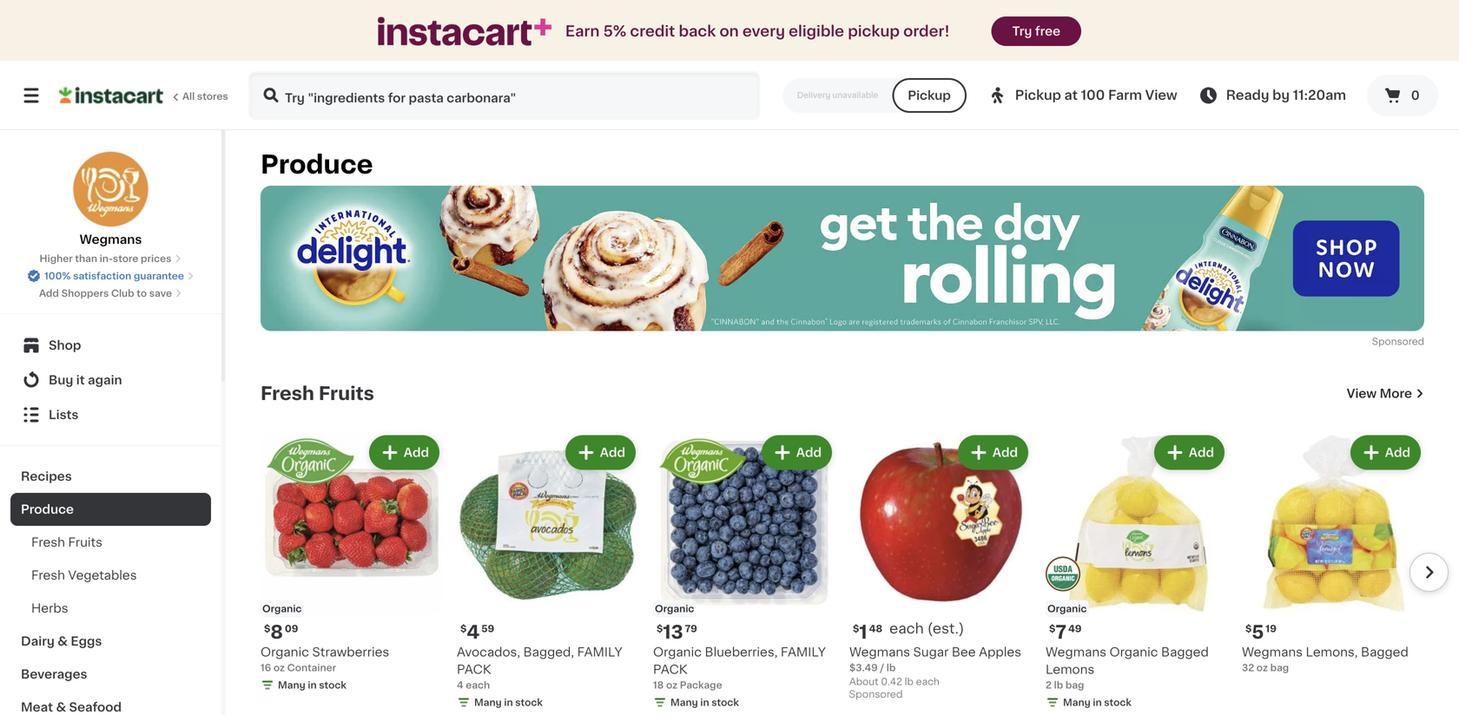 Task type: vqa. For each thing, say whether or not it's contained in the screenshot.
Wegmans Lemons, Bagged 32 oz bag
yes



Task type: describe. For each thing, give the bounding box(es) containing it.
guarantee
[[134, 271, 184, 281]]

fresh for fresh vegetables link
[[31, 570, 65, 582]]

instacart logo image
[[59, 85, 163, 106]]

beverages
[[21, 669, 87, 681]]

09
[[285, 625, 298, 634]]

100% satisfaction guarantee
[[44, 271, 184, 281]]

order!
[[904, 24, 950, 39]]

eligible
[[789, 24, 845, 39]]

try free
[[1013, 25, 1061, 37]]

in for 13
[[701, 698, 709, 708]]

product group containing 5
[[1242, 432, 1425, 675]]

11:20am
[[1293, 89, 1347, 102]]

7
[[1056, 624, 1067, 642]]

earn
[[566, 24, 600, 39]]

nsored
[[1391, 337, 1425, 347]]

product group containing 8
[[261, 432, 443, 696]]

eggs
[[71, 636, 102, 648]]

bagged,
[[524, 647, 574, 659]]

stock for 7
[[1104, 698, 1132, 708]]

spo
[[1372, 337, 1391, 347]]

& for dairy
[[58, 636, 68, 648]]

• sponsored: get the day rolling! shop now international delight cinnabon creamer image
[[261, 186, 1425, 331]]

$ for 7
[[1049, 625, 1056, 634]]

on
[[720, 24, 739, 39]]

organic strawberries 16 oz container
[[261, 647, 389, 673]]

again
[[88, 374, 122, 387]]

wegmans for wegmans lemons, bagged 32 oz bag
[[1242, 647, 1303, 659]]

organic inside organic strawberries 16 oz container
[[261, 647, 309, 659]]

seafood
[[69, 702, 122, 714]]

$ for 13
[[657, 625, 663, 634]]

0 vertical spatial fruits
[[319, 385, 374, 403]]

add shoppers club to save
[[39, 289, 172, 298]]

family for 4
[[577, 647, 622, 659]]

all stores link
[[59, 71, 229, 120]]

0.42
[[881, 678, 903, 687]]

organic blueberries, family pack 18 oz package
[[653, 647, 826, 691]]

produce link
[[10, 493, 211, 526]]

lists link
[[10, 398, 211, 433]]

meat & seafood
[[21, 702, 122, 714]]

ready by 11:20am link
[[1199, 85, 1347, 106]]

bee
[[952, 647, 976, 659]]

view more link
[[1347, 385, 1425, 403]]

48
[[869, 625, 883, 634]]

0 horizontal spatial fresh fruits
[[31, 537, 103, 549]]

more
[[1380, 388, 1413, 400]]

about
[[850, 678, 879, 687]]

wegmans sugar bee apples $3.49 / lb about 0.42 lb each
[[850, 647, 1022, 687]]

stores
[[197, 92, 228, 101]]

add button for 13
[[763, 437, 831, 469]]

2
[[1046, 681, 1052, 691]]

earn 5% credit back on every eligible pickup order!
[[566, 24, 950, 39]]

stock for 13
[[712, 698, 739, 708]]

higher
[[40, 254, 73, 264]]

item badge image
[[1046, 557, 1081, 592]]

shoppers
[[61, 289, 109, 298]]

0 button
[[1367, 75, 1439, 116]]

wegmans logo image
[[73, 151, 149, 228]]

buy
[[49, 374, 73, 387]]

view more
[[1347, 388, 1413, 400]]

add button for 7
[[1156, 437, 1223, 469]]

service type group
[[783, 78, 967, 113]]

wegmans organic bagged lemons 2 lb bag
[[1046, 647, 1209, 691]]

fresh vegetables link
[[10, 559, 211, 593]]

to
[[137, 289, 147, 298]]

18
[[653, 681, 664, 691]]

sugar
[[914, 647, 949, 659]]

buy it again link
[[10, 363, 211, 398]]

package
[[680, 681, 722, 691]]

100% satisfaction guarantee button
[[27, 266, 195, 283]]

pickup button
[[892, 78, 967, 113]]

many in stock for 8
[[278, 681, 347, 691]]

product group containing 4
[[457, 432, 639, 714]]

many in stock for 13
[[671, 698, 739, 708]]

1 horizontal spatial 4
[[467, 624, 480, 642]]

buy it again
[[49, 374, 122, 387]]

stock for 8
[[319, 681, 347, 691]]

4 add button from the left
[[960, 437, 1027, 469]]

$1.48 each (estimated) element
[[850, 622, 1032, 644]]

1 vertical spatial produce
[[21, 504, 74, 516]]

pickup at 100 farm view button
[[988, 71, 1178, 120]]

apples
[[979, 647, 1022, 659]]

beverages link
[[10, 659, 211, 692]]

all
[[182, 92, 195, 101]]

wegmans lemons, bagged 32 oz bag
[[1242, 647, 1409, 673]]

59
[[482, 625, 494, 634]]

79
[[685, 625, 697, 634]]

organic inside organic blueberries, family pack 18 oz package
[[653, 647, 702, 659]]

wegmans for wegmans sugar bee apples $3.49 / lb about 0.42 lb each
[[850, 647, 910, 659]]

herbs
[[31, 603, 68, 615]]

0 horizontal spatial lb
[[887, 664, 896, 673]]

it
[[76, 374, 85, 387]]

farm
[[1109, 89, 1142, 102]]

add button for 4
[[567, 437, 634, 469]]

fresh vegetables
[[31, 570, 137, 582]]

bagged for organic
[[1162, 647, 1209, 659]]

& for meat
[[56, 702, 66, 714]]

16
[[261, 664, 271, 673]]

back
[[679, 24, 716, 39]]

wegmans for wegmans organic bagged lemons 2 lb bag
[[1046, 647, 1107, 659]]

product group containing 13
[[653, 432, 836, 714]]

1 vertical spatial fruits
[[68, 537, 103, 549]]

bag inside wegmans organic bagged lemons 2 lb bag
[[1066, 681, 1085, 691]]

0
[[1411, 89, 1420, 102]]

add for 13
[[796, 447, 822, 459]]

higher than in-store prices
[[40, 254, 172, 264]]

fresh fruits link for fresh vegetables link
[[10, 526, 211, 559]]

many for 7
[[1063, 698, 1091, 708]]

lemons
[[1046, 664, 1095, 676]]

many for 13
[[671, 698, 698, 708]]

ready
[[1226, 89, 1270, 102]]

in for 7
[[1093, 698, 1102, 708]]

avocados,
[[457, 647, 520, 659]]

many for 8
[[278, 681, 306, 691]]

higher than in-store prices link
[[40, 252, 182, 266]]

each inside avocados, bagged, family pack 4 each
[[466, 681, 490, 691]]

shop link
[[10, 328, 211, 363]]

express icon image
[[378, 17, 552, 46]]

blueberries,
[[705, 647, 778, 659]]

vegetables
[[68, 570, 137, 582]]

$ 7 49
[[1049, 624, 1082, 642]]

4 inside avocados, bagged, family pack 4 each
[[457, 681, 464, 691]]

recipes link
[[10, 460, 211, 493]]

free
[[1035, 25, 1061, 37]]

lb inside wegmans organic bagged lemons 2 lb bag
[[1054, 681, 1064, 691]]

fresh fruits link for view more link
[[261, 384, 374, 404]]

prices
[[141, 254, 172, 264]]

lemons,
[[1306, 647, 1358, 659]]



Task type: locate. For each thing, give the bounding box(es) containing it.
$3.49
[[850, 664, 878, 673]]

pack down avocados,
[[457, 664, 491, 676]]

pickup
[[1015, 89, 1062, 102], [908, 89, 951, 102]]

ready by 11:20am
[[1226, 89, 1347, 102]]

8
[[270, 624, 283, 642]]

shop
[[49, 340, 81, 352]]

1 vertical spatial fresh fruits link
[[10, 526, 211, 559]]

in down container
[[308, 681, 317, 691]]

$ for 8
[[264, 625, 270, 634]]

oz inside organic blueberries, family pack 18 oz package
[[666, 681, 678, 691]]

0 vertical spatial bag
[[1271, 664, 1289, 673]]

wegmans up lemons
[[1046, 647, 1107, 659]]

$ left 59
[[460, 625, 467, 634]]

1 horizontal spatial view
[[1347, 388, 1377, 400]]

$ inside $ 13 79
[[657, 625, 663, 634]]

0 horizontal spatial produce
[[21, 504, 74, 516]]

in down lemons
[[1093, 698, 1102, 708]]

(est.)
[[928, 622, 965, 636]]

$ for 1
[[853, 625, 860, 634]]

lb right 0.42
[[905, 678, 914, 687]]

pack inside organic blueberries, family pack 18 oz package
[[653, 664, 688, 676]]

3 $ from the left
[[657, 625, 663, 634]]

1 bagged from the left
[[1162, 647, 1209, 659]]

herbs link
[[10, 593, 211, 626]]

0 vertical spatial fresh fruits
[[261, 385, 374, 403]]

$ left 09
[[264, 625, 270, 634]]

oz right 32
[[1257, 664, 1268, 673]]

0 vertical spatial fresh fruits link
[[261, 384, 374, 404]]

add button
[[371, 437, 438, 469], [567, 437, 634, 469], [763, 437, 831, 469], [960, 437, 1027, 469], [1156, 437, 1223, 469], [1352, 437, 1420, 469]]

0 horizontal spatial bagged
[[1162, 647, 1209, 659]]

many in stock down package
[[671, 698, 739, 708]]

1 horizontal spatial fresh fruits
[[261, 385, 374, 403]]

2 $ from the left
[[460, 625, 467, 634]]

3 add button from the left
[[763, 437, 831, 469]]

pickup left at
[[1015, 89, 1062, 102]]

each down sugar
[[916, 678, 940, 687]]

pack for 4
[[457, 664, 491, 676]]

0 horizontal spatial family
[[577, 647, 622, 659]]

stock for 4
[[515, 698, 543, 708]]

try
[[1013, 25, 1032, 37]]

1 vertical spatial &
[[56, 702, 66, 714]]

in for 8
[[308, 681, 317, 691]]

product group containing 7
[[1046, 432, 1228, 714]]

each right "48"
[[890, 622, 924, 636]]

in-
[[100, 254, 113, 264]]

0 horizontal spatial fruits
[[68, 537, 103, 549]]

13
[[663, 624, 683, 642]]

pack
[[457, 664, 491, 676], [653, 664, 688, 676]]

add button for 8
[[371, 437, 438, 469]]

product group containing 1
[[850, 432, 1032, 705]]

many in stock down avocados, bagged, family pack 4 each
[[474, 698, 543, 708]]

pickup inside 'popup button'
[[1015, 89, 1062, 102]]

stock down avocados, bagged, family pack 4 each
[[515, 698, 543, 708]]

pickup
[[848, 24, 900, 39]]

0 vertical spatial fresh
[[261, 385, 314, 403]]

wegmans inside wegmans sugar bee apples $3.49 / lb about 0.42 lb each
[[850, 647, 910, 659]]

& left eggs
[[58, 636, 68, 648]]

3 product group from the left
[[653, 432, 836, 714]]

wegmans up /
[[850, 647, 910, 659]]

2 add button from the left
[[567, 437, 634, 469]]

many in stock down container
[[278, 681, 347, 691]]

meat
[[21, 702, 53, 714]]

5 $ from the left
[[1049, 625, 1056, 634]]

by
[[1273, 89, 1290, 102]]

0 horizontal spatial fresh fruits link
[[10, 526, 211, 559]]

1 horizontal spatial pickup
[[1015, 89, 1062, 102]]

add for 4
[[600, 447, 626, 459]]

all stores
[[182, 92, 228, 101]]

None search field
[[248, 71, 761, 120]]

$ for 5
[[1246, 625, 1252, 634]]

view
[[1146, 89, 1178, 102], [1347, 388, 1377, 400]]

add for 8
[[404, 447, 429, 459]]

wegmans inside wegmans organic bagged lemons 2 lb bag
[[1046, 647, 1107, 659]]

wegmans
[[80, 234, 142, 246], [850, 647, 910, 659], [1046, 647, 1107, 659], [1242, 647, 1303, 659]]

bag right 32
[[1271, 664, 1289, 673]]

1 horizontal spatial bagged
[[1361, 647, 1409, 659]]

avocados, bagged, family pack 4 each
[[457, 647, 622, 691]]

$ 4 59
[[460, 624, 494, 642]]

0 horizontal spatial pack
[[457, 664, 491, 676]]

many down lemons
[[1063, 698, 1091, 708]]

add
[[39, 289, 59, 298], [404, 447, 429, 459], [600, 447, 626, 459], [796, 447, 822, 459], [993, 447, 1018, 459], [1189, 447, 1215, 459], [1385, 447, 1411, 459]]

oz right 16
[[274, 664, 285, 673]]

fruits
[[319, 385, 374, 403], [68, 537, 103, 549]]

wegmans down $ 5 19
[[1242, 647, 1303, 659]]

dairy & eggs link
[[10, 626, 211, 659]]

1
[[860, 624, 868, 642]]

$ 13 79
[[657, 624, 697, 642]]

pack inside avocados, bagged, family pack 4 each
[[457, 664, 491, 676]]

1 horizontal spatial fresh fruits link
[[261, 384, 374, 404]]

family inside organic blueberries, family pack 18 oz package
[[781, 647, 826, 659]]

4 down avocados,
[[457, 681, 464, 691]]

oz inside wegmans lemons, bagged 32 oz bag
[[1257, 664, 1268, 673]]

add shoppers club to save link
[[39, 287, 182, 301]]

meat & seafood link
[[10, 692, 211, 716]]

0 vertical spatial produce
[[261, 152, 373, 177]]

2 family from the left
[[781, 647, 826, 659]]

satisfaction
[[73, 271, 131, 281]]

2 pack from the left
[[653, 664, 688, 676]]

2 vertical spatial fresh
[[31, 570, 65, 582]]

/
[[880, 664, 884, 673]]

view inside 'popup button'
[[1146, 89, 1178, 102]]

oz right 18
[[666, 681, 678, 691]]

100
[[1081, 89, 1105, 102]]

$ left "48"
[[853, 625, 860, 634]]

add for 7
[[1189, 447, 1215, 459]]

each down avocados,
[[466, 681, 490, 691]]

$ for 4
[[460, 625, 467, 634]]

in for 4
[[504, 698, 513, 708]]

4 $ from the left
[[853, 625, 860, 634]]

1 vertical spatial view
[[1347, 388, 1377, 400]]

& right meat
[[56, 702, 66, 714]]

in down avocados, bagged, family pack 4 each
[[504, 698, 513, 708]]

dairy & eggs
[[21, 636, 102, 648]]

view left "more"
[[1347, 388, 1377, 400]]

family for 13
[[781, 647, 826, 659]]

family right the blueberries,
[[781, 647, 826, 659]]

6 $ from the left
[[1246, 625, 1252, 634]]

1 horizontal spatial bag
[[1271, 664, 1289, 673]]

wegmans for wegmans
[[80, 234, 142, 246]]

family right the bagged,
[[577, 647, 622, 659]]

1 vertical spatial fresh
[[31, 537, 65, 549]]

pickup inside button
[[908, 89, 951, 102]]

store
[[113, 254, 138, 264]]

many for 4
[[474, 698, 502, 708]]

1 pack from the left
[[457, 664, 491, 676]]

many
[[278, 681, 306, 691], [474, 698, 502, 708], [671, 698, 698, 708], [1063, 698, 1091, 708]]

many down avocados,
[[474, 698, 502, 708]]

$ left 49
[[1049, 625, 1056, 634]]

lists
[[49, 409, 79, 421]]

$ inside $ 7 49
[[1049, 625, 1056, 634]]

$ 1 48
[[853, 624, 883, 642]]

many down package
[[671, 698, 698, 708]]

many in stock down lemons
[[1063, 698, 1132, 708]]

1 horizontal spatial produce
[[261, 152, 373, 177]]

add button for 5
[[1352, 437, 1420, 469]]

in down package
[[701, 698, 709, 708]]

1 horizontal spatial pack
[[653, 664, 688, 676]]

$ 8 09
[[264, 624, 298, 642]]

organic inside wegmans organic bagged lemons 2 lb bag
[[1110, 647, 1158, 659]]

0 horizontal spatial oz
[[274, 664, 285, 673]]

2 product group from the left
[[457, 432, 639, 714]]

bag
[[1271, 664, 1289, 673], [1066, 681, 1085, 691]]

19
[[1266, 625, 1277, 634]]

0 horizontal spatial view
[[1146, 89, 1178, 102]]

2 bagged from the left
[[1361, 647, 1409, 659]]

pack up 18
[[653, 664, 688, 676]]

pickup for pickup
[[908, 89, 951, 102]]

produce
[[261, 152, 373, 177], [21, 504, 74, 516]]

$ inside $ 5 19
[[1246, 625, 1252, 634]]

many in stock
[[278, 681, 347, 691], [474, 698, 543, 708], [671, 698, 739, 708], [1063, 698, 1132, 708]]

every
[[743, 24, 785, 39]]

strawberries
[[312, 647, 389, 659]]

4
[[467, 624, 480, 642], [457, 681, 464, 691]]

5 add button from the left
[[1156, 437, 1223, 469]]

stock down organic strawberries 16 oz container
[[319, 681, 347, 691]]

1 horizontal spatial family
[[781, 647, 826, 659]]

family inside avocados, bagged, family pack 4 each
[[577, 647, 622, 659]]

item carousel region
[[236, 425, 1449, 716]]

save
[[149, 289, 172, 298]]

pickup down order!
[[908, 89, 951, 102]]

stock down package
[[712, 698, 739, 708]]

fresh
[[261, 385, 314, 403], [31, 537, 65, 549], [31, 570, 65, 582]]

each (est.)
[[890, 622, 965, 636]]

many down container
[[278, 681, 306, 691]]

club
[[111, 289, 134, 298]]

stock
[[319, 681, 347, 691], [515, 698, 543, 708], [712, 698, 739, 708], [1104, 698, 1132, 708]]

view right farm
[[1146, 89, 1178, 102]]

0 horizontal spatial 4
[[457, 681, 464, 691]]

5
[[1252, 624, 1264, 642]]

2 horizontal spatial lb
[[1054, 681, 1064, 691]]

1 horizontal spatial lb
[[905, 678, 914, 687]]

1 horizontal spatial oz
[[666, 681, 678, 691]]

$ 5 19
[[1246, 624, 1277, 642]]

many in stock for 7
[[1063, 698, 1132, 708]]

add for 5
[[1385, 447, 1411, 459]]

1 product group from the left
[[261, 432, 443, 696]]

lb right /
[[887, 664, 896, 673]]

$ left 79
[[657, 625, 663, 634]]

1 family from the left
[[577, 647, 622, 659]]

6 add button from the left
[[1352, 437, 1420, 469]]

wegmans link
[[73, 151, 149, 248]]

bagged
[[1162, 647, 1209, 659], [1361, 647, 1409, 659]]

1 $ from the left
[[264, 625, 270, 634]]

recipes
[[21, 471, 72, 483]]

dairy
[[21, 636, 55, 648]]

4 product group from the left
[[850, 432, 1032, 705]]

sponsored badge image
[[850, 691, 902, 701]]

1 add button from the left
[[371, 437, 438, 469]]

$ left 19
[[1246, 625, 1252, 634]]

wegmans up higher than in-store prices link
[[80, 234, 142, 246]]

bagged for lemons,
[[1361, 647, 1409, 659]]

in
[[308, 681, 317, 691], [504, 698, 513, 708], [701, 698, 709, 708], [1093, 698, 1102, 708]]

Search field
[[250, 73, 759, 118]]

0 vertical spatial 4
[[467, 624, 480, 642]]

pack for 13
[[653, 664, 688, 676]]

1 horizontal spatial fruits
[[319, 385, 374, 403]]

5 product group from the left
[[1046, 432, 1228, 714]]

4 left 59
[[467, 624, 480, 642]]

product group
[[261, 432, 443, 696], [457, 432, 639, 714], [653, 432, 836, 714], [850, 432, 1032, 705], [1046, 432, 1228, 714], [1242, 432, 1425, 675]]

bag down lemons
[[1066, 681, 1085, 691]]

$ inside $ 1 48
[[853, 625, 860, 634]]

bagged inside wegmans lemons, bagged 32 oz bag
[[1361, 647, 1409, 659]]

0 vertical spatial &
[[58, 636, 68, 648]]

organic
[[262, 605, 302, 614], [655, 605, 695, 614], [1048, 605, 1087, 614], [261, 647, 309, 659], [653, 647, 702, 659], [1110, 647, 1158, 659]]

2 horizontal spatial oz
[[1257, 664, 1268, 673]]

0 horizontal spatial bag
[[1066, 681, 1085, 691]]

stock down wegmans organic bagged lemons 2 lb bag
[[1104, 698, 1132, 708]]

6 product group from the left
[[1242, 432, 1425, 675]]

bag inside wegmans lemons, bagged 32 oz bag
[[1271, 664, 1289, 673]]

each inside wegmans sugar bee apples $3.49 / lb about 0.42 lb each
[[916, 678, 940, 687]]

fresh for fresh vegetables link's fresh fruits link
[[31, 537, 65, 549]]

many in stock for 4
[[474, 698, 543, 708]]

pickup for pickup at 100 farm view
[[1015, 89, 1062, 102]]

0 horizontal spatial pickup
[[908, 89, 951, 102]]

oz inside organic strawberries 16 oz container
[[274, 664, 285, 673]]

0 vertical spatial view
[[1146, 89, 1178, 102]]

1 vertical spatial 4
[[457, 681, 464, 691]]

bagged inside wegmans organic bagged lemons 2 lb bag
[[1162, 647, 1209, 659]]

pickup at 100 farm view
[[1015, 89, 1178, 102]]

wegmans inside wegmans lemons, bagged 32 oz bag
[[1242, 647, 1303, 659]]

lb right 2
[[1054, 681, 1064, 691]]

$
[[264, 625, 270, 634], [460, 625, 467, 634], [657, 625, 663, 634], [853, 625, 860, 634], [1049, 625, 1056, 634], [1246, 625, 1252, 634]]

1 vertical spatial fresh fruits
[[31, 537, 103, 549]]

1 vertical spatial bag
[[1066, 681, 1085, 691]]

container
[[287, 664, 336, 673]]

$ inside $ 8 09
[[264, 625, 270, 634]]

$ inside $ 4 59
[[460, 625, 467, 634]]



